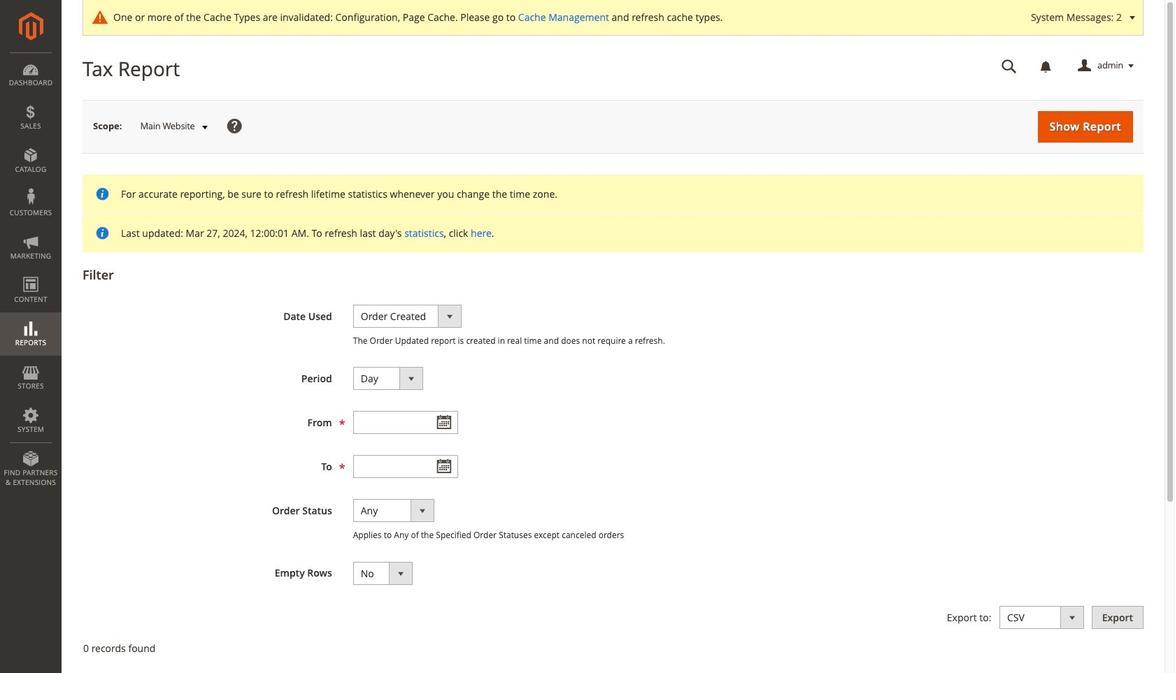 Task type: describe. For each thing, give the bounding box(es) containing it.
magento admin panel image
[[19, 12, 43, 41]]



Task type: locate. For each thing, give the bounding box(es) containing it.
None text field
[[353, 412, 458, 435]]

None text field
[[992, 54, 1027, 78], [353, 456, 458, 479], [992, 54, 1027, 78], [353, 456, 458, 479]]

menu bar
[[0, 52, 62, 495]]



Task type: vqa. For each thing, say whether or not it's contained in the screenshot.
To text box
no



